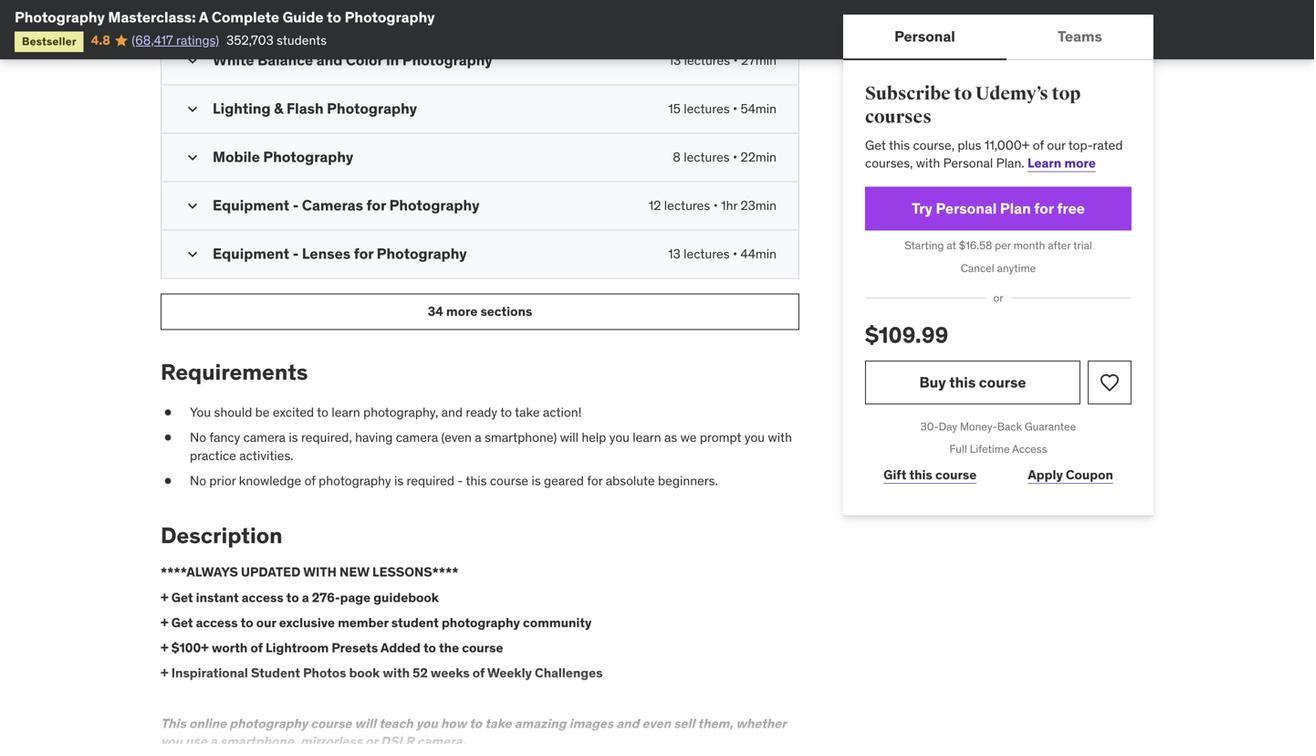 Task type: vqa. For each thing, say whether or not it's contained in the screenshot.


Task type: describe. For each thing, give the bounding box(es) containing it.
will inside no fancy camera is required, having camera (even a smartphone) will help you learn as we prompt you with practice activities.
[[560, 429, 579, 446]]

photography masterclass: a complete guide to photography
[[15, 8, 435, 26]]

personal inside try personal plan for free link
[[936, 199, 997, 218]]

0 vertical spatial access
[[242, 589, 284, 606]]

plan
[[1000, 199, 1031, 218]]

0 vertical spatial and
[[317, 50, 343, 69]]

try
[[912, 199, 933, 218]]

0 vertical spatial photography
[[319, 472, 391, 489]]

2 + from the top
[[161, 614, 169, 631]]

for right geared
[[587, 472, 603, 489]]

month
[[1014, 238, 1046, 252]]

22min
[[741, 149, 777, 165]]

mirrorless
[[300, 733, 362, 744]]

subscribe
[[865, 83, 951, 105]]

students
[[277, 32, 327, 48]]

our inside ****always updated with new lessons**** + get instant access to a 276-page guidebook + get access to our exclusive member student photography community + $100+ worth of lightroom presets added to the course + inspirational student photos book with 52 weeks of weekly challenges
[[256, 614, 276, 631]]

lenses
[[302, 244, 351, 263]]

with inside no fancy camera is required, having camera (even a smartphone) will help you learn as we prompt you with practice activities.
[[768, 429, 792, 446]]

try personal plan for free
[[912, 199, 1085, 218]]

1 vertical spatial access
[[196, 614, 238, 631]]

equipment - lenses for photography
[[213, 244, 467, 263]]

a 276-
[[302, 589, 340, 606]]

photography inside ****always updated with new lessons**** + get instant access to a 276-page guidebook + get access to our exclusive member student photography community + $100+ worth of lightroom presets added to the course + inspirational student photos book with 52 weeks of weekly challenges
[[442, 614, 520, 631]]

1 small image from the top
[[184, 3, 202, 21]]

smartphone,
[[220, 733, 297, 744]]

activities.
[[239, 447, 294, 464]]

learn
[[1028, 155, 1062, 171]]

tab list containing personal
[[844, 15, 1154, 60]]

camera.
[[417, 733, 466, 744]]

learn more link
[[1028, 155, 1096, 171]]

12 lectures • 1hr 23min
[[649, 197, 777, 213]]

mobile photography
[[213, 147, 354, 166]]

challenges
[[535, 665, 603, 681]]

lightroom
[[266, 640, 329, 656]]

- for cameras
[[293, 196, 299, 214]]

$16.58
[[959, 238, 993, 252]]

equipment for equipment - cameras for photography
[[213, 196, 290, 214]]

cancel
[[961, 261, 995, 275]]

8 lectures • 22min
[[673, 149, 777, 165]]

worth
[[212, 640, 248, 656]]

course inside this online photography course will teach you how to take amazing images and even sell them, whether you use a smartphone, mirrorless or dslr camera.
[[311, 715, 352, 732]]

action!
[[543, 404, 582, 420]]

lectures for mobile photography
[[684, 149, 730, 165]]

courses
[[865, 106, 932, 128]]

sell
[[674, 715, 695, 732]]

30-
[[921, 419, 939, 434]]

complete
[[212, 8, 279, 26]]

34 more sections
[[428, 303, 533, 319]]

with inside get this course, plus 11,000+ of our top-rated courses, with personal plan.
[[916, 155, 941, 171]]

fancy
[[209, 429, 240, 446]]

more for 34
[[446, 303, 478, 319]]

weekly
[[488, 665, 532, 681]]

beginners.
[[658, 472, 718, 489]]

no for no fancy camera is required, having camera (even a smartphone) will help you learn as we prompt you with practice activities.
[[190, 429, 206, 446]]

buy this course button
[[865, 360, 1081, 404]]

2 camera from the left
[[396, 429, 438, 446]]

1 camera from the left
[[243, 429, 286, 446]]

member
[[338, 614, 389, 631]]

****always updated
[[161, 564, 301, 580]]

description
[[161, 522, 283, 549]]

• for equipment - cameras for photography
[[714, 197, 718, 213]]

the
[[439, 640, 459, 656]]

2 vertical spatial get
[[171, 614, 193, 631]]

to right the guide
[[327, 8, 342, 26]]

352,703 students
[[227, 32, 327, 48]]

use
[[185, 733, 207, 744]]

1 vertical spatial get
[[171, 589, 193, 606]]

13 lectures • 27min
[[669, 52, 777, 68]]

color
[[346, 50, 383, 69]]

help
[[582, 429, 607, 446]]

personal inside 'personal' button
[[895, 27, 956, 46]]

1 horizontal spatial is
[[394, 472, 404, 489]]

free
[[1057, 199, 1085, 218]]

you right help
[[610, 429, 630, 446]]

11,000+
[[985, 137, 1030, 153]]

or
[[994, 291, 1004, 305]]

ratings)
[[176, 32, 219, 48]]

lectures for white balance and color in photography
[[684, 52, 730, 68]]

lifetime
[[970, 442, 1010, 456]]

top-
[[1069, 137, 1093, 153]]

this for gift
[[910, 467, 933, 483]]

1 vertical spatial and
[[442, 404, 463, 420]]

• for lighting & flash photography
[[733, 100, 738, 117]]

small image for equipment - cameras for photography
[[184, 197, 202, 215]]

(68,417 ratings)
[[132, 32, 219, 48]]

day
[[939, 419, 958, 434]]

4 + from the top
[[161, 665, 169, 681]]

coupon
[[1066, 467, 1114, 483]]

small image for white balance and color in photography
[[184, 51, 202, 70]]

34
[[428, 303, 443, 319]]

personal button
[[844, 15, 1007, 58]]

lectures for equipment - cameras for photography
[[664, 197, 710, 213]]

to left a 276-
[[286, 589, 299, 606]]

1 horizontal spatial take
[[515, 404, 540, 420]]

13 for equipment - lenses for photography
[[668, 245, 681, 262]]

get inside get this course, plus 11,000+ of our top-rated courses, with personal plan.
[[865, 137, 886, 153]]

photography,
[[363, 404, 438, 420]]

wishlist image
[[1099, 371, 1121, 393]]

udemy's
[[976, 83, 1049, 105]]

0 horizontal spatial learn
[[332, 404, 360, 420]]

small image for equipment - lenses for photography
[[184, 245, 202, 263]]

to inside 'subscribe to udemy's top courses'
[[954, 83, 972, 105]]

54min
[[741, 100, 777, 117]]

• for mobile photography
[[733, 149, 738, 165]]

of right knowledge
[[305, 472, 316, 489]]

guidebook
[[374, 589, 439, 606]]

images
[[569, 715, 614, 732]]

a
[[199, 8, 208, 26]]

15 lectures • 54min
[[669, 100, 777, 117]]

lighting
[[213, 99, 271, 118]]

equipment - cameras for photography
[[213, 196, 480, 214]]

buy
[[920, 373, 946, 391]]

to up "required,"
[[317, 404, 329, 420]]

you
[[190, 404, 211, 420]]

white balance and color in photography
[[213, 50, 493, 69]]

balance
[[258, 50, 313, 69]]

prior
[[209, 472, 236, 489]]

this for buy
[[950, 373, 976, 391]]

3 + from the top
[[161, 640, 169, 656]]

$109.99
[[865, 321, 949, 349]]

2 horizontal spatial is
[[532, 472, 541, 489]]

instant
[[196, 589, 239, 606]]

guide
[[283, 8, 324, 26]]

sections
[[481, 303, 533, 319]]

a inside no fancy camera is required, having camera (even a smartphone) will help you learn as we prompt you with practice activities.
[[475, 429, 482, 446]]

weeks
[[431, 665, 470, 681]]

small image for lighting & flash photography
[[184, 100, 202, 118]]



Task type: locate. For each thing, give the bounding box(es) containing it.
2 horizontal spatial photography
[[442, 614, 520, 631]]

1 horizontal spatial photography
[[319, 472, 391, 489]]

0 horizontal spatial is
[[289, 429, 298, 446]]

equipment down mobile on the left of page
[[213, 196, 290, 214]]

• left 27min
[[734, 52, 738, 68]]

access down "instant"
[[196, 614, 238, 631]]

$100+
[[171, 640, 209, 656]]

13
[[669, 52, 681, 68], [668, 245, 681, 262]]

after
[[1048, 238, 1071, 252]]

2 vertical spatial photography
[[229, 715, 308, 732]]

our up learn more link
[[1047, 137, 1066, 153]]

course up back
[[979, 373, 1027, 391]]

this inside gift this course link
[[910, 467, 933, 483]]

1 + from the top
[[161, 589, 169, 606]]

1 horizontal spatial more
[[1065, 155, 1096, 171]]

course inside ****always updated with new lessons**** + get instant access to a 276-page guidebook + get access to our exclusive member student photography community + $100+ worth of lightroom presets added to the course + inspirational student photos book with 52 weeks of weekly challenges
[[462, 640, 503, 656]]

2 vertical spatial personal
[[936, 199, 997, 218]]

our inside get this course, plus 11,000+ of our top-rated courses, with personal plan.
[[1047, 137, 1066, 153]]

white
[[213, 50, 254, 69]]

23min
[[741, 197, 777, 213]]

- left lenses at the left top
[[293, 244, 299, 263]]

of inside get this course, plus 11,000+ of our top-rated courses, with personal plan.
[[1033, 137, 1044, 153]]

1 13 from the top
[[669, 52, 681, 68]]

course,
[[913, 137, 955, 153]]

this inside buy this course button
[[950, 373, 976, 391]]

apply
[[1028, 467, 1063, 483]]

to left the
[[424, 640, 436, 656]]

camera down photography,
[[396, 429, 438, 446]]

you down this
[[161, 733, 183, 744]]

lectures right 8
[[684, 149, 730, 165]]

3 small image from the top
[[184, 100, 202, 118]]

personal
[[895, 27, 956, 46], [944, 155, 994, 171], [936, 199, 997, 218]]

you right prompt
[[745, 429, 765, 446]]

teach
[[379, 715, 413, 732]]

inspirational
[[171, 665, 248, 681]]

1 vertical spatial more
[[446, 303, 478, 319]]

2 no from the top
[[190, 472, 206, 489]]

absolute
[[606, 472, 655, 489]]

1 vertical spatial photography
[[442, 614, 520, 631]]

• left '54min'
[[733, 100, 738, 117]]

• for white balance and color in photography
[[734, 52, 738, 68]]

of up the learn
[[1033, 137, 1044, 153]]

• left 44min
[[733, 245, 738, 262]]

4 small image from the top
[[184, 197, 202, 215]]

course inside buy this course button
[[979, 373, 1027, 391]]

gift this course link
[[865, 457, 995, 493]]

for right lenses at the left top
[[354, 244, 374, 263]]

1 horizontal spatial learn
[[633, 429, 662, 446]]

get up $100+
[[171, 614, 193, 631]]

1 equipment from the top
[[213, 196, 290, 214]]

2 13 from the top
[[668, 245, 681, 262]]

and inside this online photography course will teach you how to take amazing images and even sell them, whether you use a smartphone, mirrorless or dslr camera.
[[617, 715, 639, 732]]

1 horizontal spatial and
[[442, 404, 463, 420]]

community
[[523, 614, 592, 631]]

flash
[[287, 99, 324, 118]]

this up courses,
[[889, 137, 910, 153]]

is left geared
[[532, 472, 541, 489]]

learn up "required,"
[[332, 404, 360, 420]]

0 vertical spatial learn
[[332, 404, 360, 420]]

+ left "instant"
[[161, 589, 169, 606]]

anytime
[[997, 261, 1036, 275]]

0 vertical spatial will
[[560, 429, 579, 446]]

rated
[[1093, 137, 1123, 153]]

personal inside get this course, plus 11,000+ of our top-rated courses, with personal plan.
[[944, 155, 994, 171]]

photos
[[303, 665, 346, 681]]

0 vertical spatial more
[[1065, 155, 1096, 171]]

1 vertical spatial will
[[355, 715, 376, 732]]

xsmall image
[[161, 429, 175, 447]]

get up courses,
[[865, 137, 886, 153]]

with right prompt
[[768, 429, 792, 446]]

teams button
[[1007, 15, 1154, 58]]

+ down ****always updated
[[161, 614, 169, 631]]

learn more
[[1028, 155, 1096, 171]]

+
[[161, 589, 169, 606], [161, 614, 169, 631], [161, 640, 169, 656], [161, 665, 169, 681]]

more inside button
[[446, 303, 478, 319]]

try personal plan for free link
[[865, 187, 1132, 231]]

is down excited
[[289, 429, 298, 446]]

15
[[669, 100, 681, 117]]

27min
[[741, 52, 777, 68]]

apply coupon
[[1028, 467, 1114, 483]]

1 vertical spatial our
[[256, 614, 276, 631]]

13 for white balance and color in photography
[[669, 52, 681, 68]]

1 vertical spatial 13
[[668, 245, 681, 262]]

course down no fancy camera is required, having camera (even a smartphone) will help you learn as we prompt you with practice activities.
[[490, 472, 529, 489]]

bestseller
[[22, 34, 76, 48]]

for for plan
[[1035, 199, 1054, 218]]

for for cameras
[[367, 196, 386, 214]]

no up practice
[[190, 429, 206, 446]]

1 vertical spatial take
[[485, 715, 512, 732]]

• left 1hr
[[714, 197, 718, 213]]

2 horizontal spatial with
[[916, 155, 941, 171]]

1 vertical spatial a
[[210, 733, 217, 744]]

0 horizontal spatial camera
[[243, 429, 286, 446]]

lectures right 12
[[664, 197, 710, 213]]

this online photography course will teach you how to take amazing images and even sell them, whether you use a smartphone, mirrorless or dslr camera.
[[161, 715, 786, 744]]

xsmall image down xsmall icon
[[161, 472, 175, 490]]

0 horizontal spatial our
[[256, 614, 276, 631]]

lectures down 12 lectures • 1hr 23min on the top of page
[[684, 245, 730, 262]]

0 vertical spatial equipment
[[213, 196, 290, 214]]

take up smartphone)
[[515, 404, 540, 420]]

xsmall image
[[161, 404, 175, 421], [161, 472, 175, 490]]

- right "required"
[[458, 472, 463, 489]]

1 no from the top
[[190, 429, 206, 446]]

our up lightroom
[[256, 614, 276, 631]]

photography up the smartphone, at the left bottom of the page
[[229, 715, 308, 732]]

photography down having
[[319, 472, 391, 489]]

-
[[293, 196, 299, 214], [293, 244, 299, 263], [458, 472, 463, 489]]

more
[[1065, 155, 1096, 171], [446, 303, 478, 319]]

1 xsmall image from the top
[[161, 404, 175, 421]]

student
[[251, 665, 300, 681]]

lectures for equipment - lenses for photography
[[684, 245, 730, 262]]

352,703
[[227, 32, 274, 48]]

for
[[367, 196, 386, 214], [1035, 199, 1054, 218], [354, 244, 374, 263], [587, 472, 603, 489]]

required
[[407, 472, 455, 489]]

this right gift
[[910, 467, 933, 483]]

lectures right the 15
[[684, 100, 730, 117]]

1hr
[[721, 197, 738, 213]]

0 horizontal spatial photography
[[229, 715, 308, 732]]

(even
[[441, 429, 472, 446]]

and left even
[[617, 715, 639, 732]]

ready
[[466, 404, 498, 420]]

0 vertical spatial -
[[293, 196, 299, 214]]

2 vertical spatial with
[[383, 665, 410, 681]]

2 equipment from the top
[[213, 244, 290, 263]]

for for lenses
[[354, 244, 374, 263]]

4.8
[[91, 32, 110, 48]]

or dslr
[[365, 733, 414, 744]]

no left prior
[[190, 472, 206, 489]]

xsmall image for no
[[161, 472, 175, 490]]

will inside this online photography course will teach you how to take amazing images and even sell them, whether you use a smartphone, mirrorless or dslr camera.
[[355, 715, 376, 732]]

to left udemy's
[[954, 83, 972, 105]]

trial
[[1074, 238, 1093, 252]]

2 xsmall image from the top
[[161, 472, 175, 490]]

13 up the 15
[[669, 52, 681, 68]]

is inside no fancy camera is required, having camera (even a smartphone) will help you learn as we prompt you with practice activities.
[[289, 429, 298, 446]]

for left free at the right of page
[[1035, 199, 1054, 218]]

of right weeks
[[473, 665, 485, 681]]

- left cameras
[[293, 196, 299, 214]]

0 horizontal spatial a
[[210, 733, 217, 744]]

learn left as
[[633, 429, 662, 446]]

1 vertical spatial with
[[768, 429, 792, 446]]

1 vertical spatial equipment
[[213, 244, 290, 263]]

to right how
[[469, 715, 482, 732]]

equipment for equipment - lenses for photography
[[213, 244, 290, 263]]

course down full
[[936, 467, 977, 483]]

no
[[190, 429, 206, 446], [190, 472, 206, 489]]

smartphone)
[[485, 429, 557, 446]]

- for lenses
[[293, 244, 299, 263]]

0 vertical spatial our
[[1047, 137, 1066, 153]]

lectures up 15 lectures • 54min
[[684, 52, 730, 68]]

1 horizontal spatial access
[[242, 589, 284, 606]]

at
[[947, 238, 957, 252]]

presets
[[332, 640, 378, 656]]

course inside gift this course link
[[936, 467, 977, 483]]

lectures
[[684, 52, 730, 68], [684, 100, 730, 117], [684, 149, 730, 165], [664, 197, 710, 213], [684, 245, 730, 262]]

of right 'worth'
[[251, 640, 263, 656]]

+ left inspirational
[[161, 665, 169, 681]]

52
[[413, 665, 428, 681]]

0 horizontal spatial access
[[196, 614, 238, 631]]

a down online
[[210, 733, 217, 744]]

with down course,
[[916, 155, 941, 171]]

2 vertical spatial -
[[458, 472, 463, 489]]

no inside no fancy camera is required, having camera (even a smartphone) will help you learn as we prompt you with practice activities.
[[190, 429, 206, 446]]

take left amazing
[[485, 715, 512, 732]]

and up (even
[[442, 404, 463, 420]]

1 vertical spatial learn
[[633, 429, 662, 446]]

photography up the
[[442, 614, 520, 631]]

lighting & flash photography
[[213, 99, 417, 118]]

44min
[[741, 245, 777, 262]]

access
[[242, 589, 284, 606], [196, 614, 238, 631]]

1 horizontal spatial camera
[[396, 429, 438, 446]]

1 horizontal spatial our
[[1047, 137, 1066, 153]]

and down students
[[317, 50, 343, 69]]

with new lessons****
[[303, 564, 459, 580]]

a right (even
[[475, 429, 482, 446]]

0 horizontal spatial with
[[383, 665, 410, 681]]

0 vertical spatial take
[[515, 404, 540, 420]]

• for equipment - lenses for photography
[[733, 245, 738, 262]]

0 horizontal spatial and
[[317, 50, 343, 69]]

1 vertical spatial personal
[[944, 155, 994, 171]]

course right the
[[462, 640, 503, 656]]

1 horizontal spatial with
[[768, 429, 792, 446]]

1 vertical spatial -
[[293, 244, 299, 263]]

mobile
[[213, 147, 260, 166]]

2 horizontal spatial and
[[617, 715, 639, 732]]

for right cameras
[[367, 196, 386, 214]]

xsmall image up xsmall icon
[[161, 404, 175, 421]]

2 small image from the top
[[184, 51, 202, 70]]

gift this course
[[884, 467, 977, 483]]

0 vertical spatial with
[[916, 155, 941, 171]]

to right ready
[[501, 404, 512, 420]]

this right buy
[[950, 373, 976, 391]]

book
[[349, 665, 380, 681]]

0 vertical spatial xsmall image
[[161, 404, 175, 421]]

we
[[681, 429, 697, 446]]

more for learn
[[1065, 155, 1096, 171]]

take inside this online photography course will teach you how to take amazing images and even sell them, whether you use a smartphone, mirrorless or dslr camera.
[[485, 715, 512, 732]]

access
[[1013, 442, 1048, 456]]

1 vertical spatial xsmall image
[[161, 472, 175, 490]]

lectures for lighting & flash photography
[[684, 100, 730, 117]]

tab list
[[844, 15, 1154, 60]]

more right 34
[[446, 303, 478, 319]]

(68,417
[[132, 32, 173, 48]]

0 horizontal spatial will
[[355, 715, 376, 732]]

to up 'worth'
[[241, 614, 253, 631]]

access down ****always updated
[[242, 589, 284, 606]]

with left 52
[[383, 665, 410, 681]]

with inside ****always updated with new lessons**** + get instant access to a 276-page guidebook + get access to our exclusive member student photography community + $100+ worth of lightroom presets added to the course + inspirational student photos book with 52 weeks of weekly challenges
[[383, 665, 410, 681]]

will up or dslr
[[355, 715, 376, 732]]

a
[[475, 429, 482, 446], [210, 733, 217, 744]]

is left "required"
[[394, 472, 404, 489]]

0 horizontal spatial more
[[446, 303, 478, 319]]

+ left $100+
[[161, 640, 169, 656]]

5 small image from the top
[[184, 245, 202, 263]]

a inside this online photography course will teach you how to take amazing images and even sell them, whether you use a smartphone, mirrorless or dslr camera.
[[210, 733, 217, 744]]

learn inside no fancy camera is required, having camera (even a smartphone) will help you learn as we prompt you with practice activities.
[[633, 429, 662, 446]]

0 vertical spatial no
[[190, 429, 206, 446]]

camera up activities.
[[243, 429, 286, 446]]

course up mirrorless
[[311, 715, 352, 732]]

get this course, plus 11,000+ of our top-rated courses, with personal plan.
[[865, 137, 1123, 171]]

photography inside this online photography course will teach you how to take amazing images and even sell them, whether you use a smartphone, mirrorless or dslr camera.
[[229, 715, 308, 732]]

this
[[889, 137, 910, 153], [950, 373, 976, 391], [910, 467, 933, 483], [466, 472, 487, 489]]

whether
[[736, 715, 786, 732]]

page
[[340, 589, 371, 606]]

teams
[[1058, 27, 1103, 46]]

0 vertical spatial 13
[[669, 52, 681, 68]]

is
[[289, 429, 298, 446], [394, 472, 404, 489], [532, 472, 541, 489]]

0 vertical spatial get
[[865, 137, 886, 153]]

them,
[[698, 715, 733, 732]]

0 vertical spatial a
[[475, 429, 482, 446]]

in
[[386, 50, 399, 69]]

no prior knowledge of photography is required -  this course is geared for absolute beginners.
[[190, 472, 718, 489]]

small image
[[184, 148, 202, 166]]

personal up $16.58
[[936, 199, 997, 218]]

xsmall image for you
[[161, 404, 175, 421]]

0 vertical spatial personal
[[895, 27, 956, 46]]

small image
[[184, 3, 202, 21], [184, 51, 202, 70], [184, 100, 202, 118], [184, 197, 202, 215], [184, 245, 202, 263]]

cameras
[[302, 196, 363, 214]]

get left "instant"
[[171, 589, 193, 606]]

no for no prior knowledge of photography is required -  this course is geared for absolute beginners.
[[190, 472, 206, 489]]

to inside this online photography course will teach you how to take amazing images and even sell them, whether you use a smartphone, mirrorless or dslr camera.
[[469, 715, 482, 732]]

requirements
[[161, 358, 308, 386]]

student
[[391, 614, 439, 631]]

13 down 12 lectures • 1hr 23min on the top of page
[[668, 245, 681, 262]]

equipment left lenses at the left top
[[213, 244, 290, 263]]

subscribe to udemy's top courses
[[865, 83, 1081, 128]]

this for get
[[889, 137, 910, 153]]

personal up subscribe
[[895, 27, 956, 46]]

more down top-
[[1065, 155, 1096, 171]]

back
[[998, 419, 1022, 434]]

excited
[[273, 404, 314, 420]]

• left 22min
[[733, 149, 738, 165]]

this inside get this course, plus 11,000+ of our top-rated courses, with personal plan.
[[889, 137, 910, 153]]

required,
[[301, 429, 352, 446]]

per
[[995, 238, 1011, 252]]

starting at $16.58 per month after trial cancel anytime
[[905, 238, 1093, 275]]

masterclass:
[[108, 8, 196, 26]]

1 vertical spatial no
[[190, 472, 206, 489]]

you up camera. on the left bottom
[[416, 715, 438, 732]]

2 vertical spatial and
[[617, 715, 639, 732]]

0 horizontal spatial take
[[485, 715, 512, 732]]

will left help
[[560, 429, 579, 446]]

1 horizontal spatial will
[[560, 429, 579, 446]]

personal down "plus"
[[944, 155, 994, 171]]

this down no fancy camera is required, having camera (even a smartphone) will help you learn as we prompt you with practice activities.
[[466, 472, 487, 489]]

knowledge
[[239, 472, 301, 489]]

1 horizontal spatial a
[[475, 429, 482, 446]]



